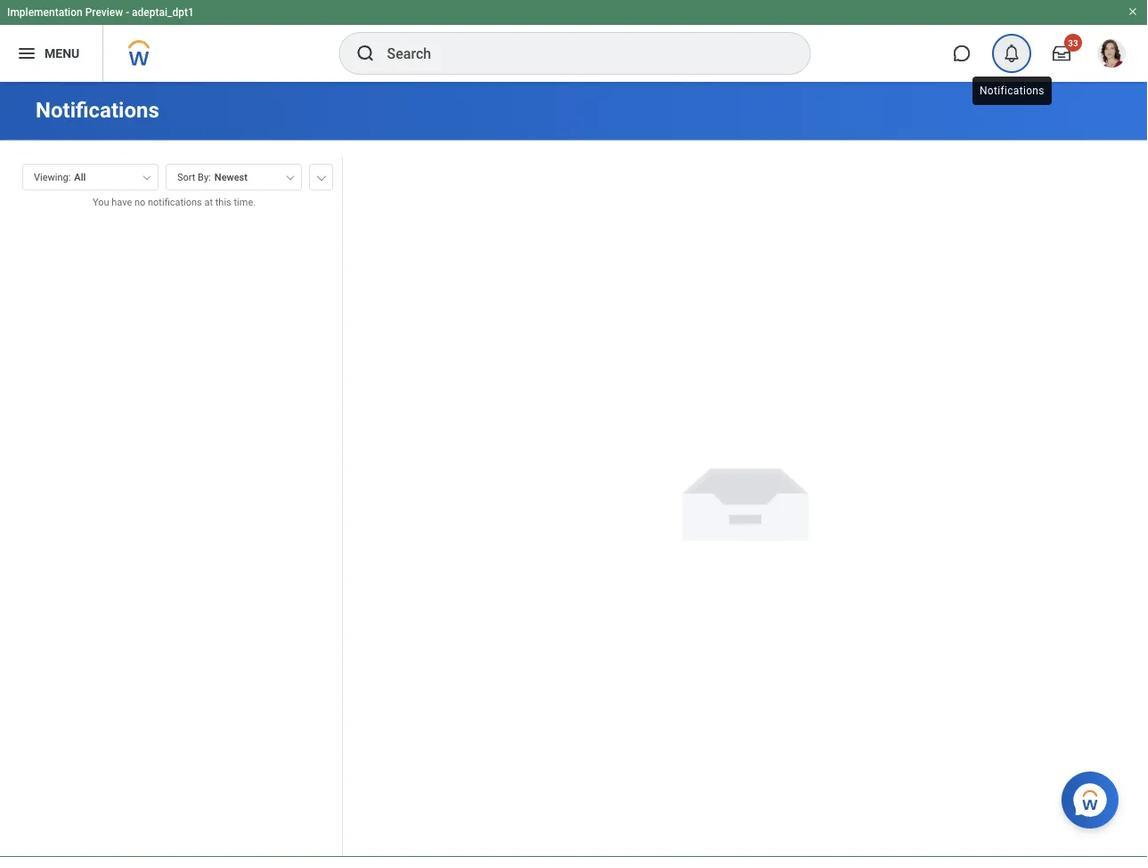 Task type: vqa. For each thing, say whether or not it's contained in the screenshot.
Worker related to Worker
no



Task type: locate. For each thing, give the bounding box(es) containing it.
tab panel containing viewing:
[[0, 156, 342, 858]]

notifications element
[[987, 34, 1037, 73]]

viewing: all
[[34, 172, 86, 183]]

this
[[215, 197, 231, 208]]

justify image
[[16, 43, 37, 64]]

newest
[[215, 172, 248, 183]]

-
[[126, 6, 129, 19]]

tab panel
[[0, 156, 342, 858]]

no
[[134, 197, 145, 208]]

time.
[[234, 197, 256, 208]]

implementation
[[7, 6, 83, 19]]

all
[[74, 172, 86, 183]]

you
[[93, 197, 109, 208]]

inbox items list box
[[0, 222, 342, 858]]

close environment banner image
[[1128, 6, 1138, 17]]

adeptai_dpt1
[[132, 6, 194, 19]]

menu banner
[[0, 0, 1147, 82]]

sort by: newest
[[177, 172, 248, 183]]

implementation preview -   adeptai_dpt1
[[7, 6, 194, 19]]

more image
[[316, 172, 327, 181]]

you have no notifications at this time.
[[93, 197, 256, 208]]

notifications large image
[[1003, 45, 1021, 62]]

viewing:
[[34, 172, 71, 183]]

menu
[[45, 46, 79, 61]]

by:
[[198, 172, 211, 183]]

notifications
[[148, 197, 202, 208]]



Task type: describe. For each thing, give the bounding box(es) containing it.
reading pane region
[[343, 141, 1147, 858]]

menu button
[[0, 25, 103, 82]]

inbox large image
[[1053, 45, 1071, 62]]

at
[[204, 197, 213, 208]]

have
[[112, 197, 132, 208]]

notifications
[[36, 98, 159, 123]]

profile logan mcneil image
[[1097, 39, 1126, 71]]

preview
[[85, 6, 123, 19]]

Search Workday  search field
[[387, 34, 774, 73]]

33
[[1068, 37, 1078, 48]]

33 button
[[1042, 34, 1082, 73]]

notifications main content
[[0, 82, 1147, 858]]

tab panel inside notifications main content
[[0, 156, 342, 858]]

search image
[[355, 43, 376, 64]]

sort
[[177, 172, 195, 183]]



